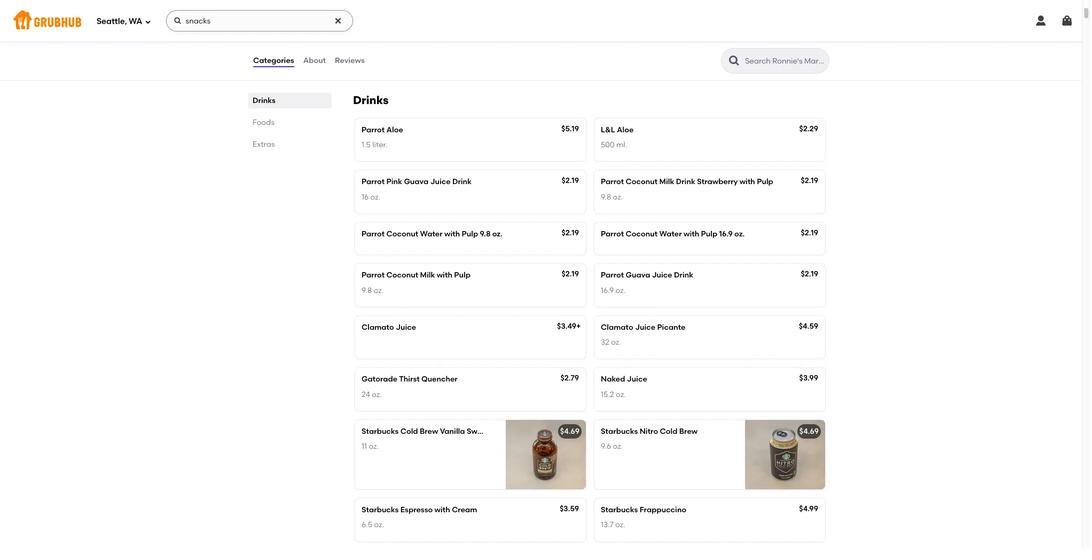 Task type: locate. For each thing, give the bounding box(es) containing it.
water
[[420, 230, 443, 239], [660, 230, 682, 239]]

1 vertical spatial guava
[[626, 271, 651, 280]]

cold left vanilla
[[401, 428, 418, 437]]

1 water from the left
[[420, 230, 443, 239]]

pulp for parrot coconut milk with pulp
[[454, 271, 471, 280]]

juice for clamato juice picante
[[635, 323, 656, 332]]

clamato up gatorade
[[362, 323, 394, 332]]

cream right espresso
[[452, 506, 477, 515]]

water for 9.8
[[420, 230, 443, 239]]

0 horizontal spatial 9.8
[[362, 286, 372, 295]]

aloe up ml.
[[617, 125, 634, 135]]

16.9 down 'strawberry'
[[720, 230, 733, 239]]

1 horizontal spatial brew
[[680, 428, 698, 437]]

1 vertical spatial milk
[[420, 271, 435, 280]]

$2.19 for parrot coconut milk with pulp
[[562, 270, 579, 279]]

drink
[[453, 178, 472, 187], [676, 178, 696, 187], [674, 271, 694, 280]]

starbucks nitro cold brew image
[[745, 421, 826, 490]]

$2.19 for parrot pink guava juice drink
[[562, 177, 579, 186]]

parrot for parrot coconut milk drink strawberry with pulp
[[601, 178, 624, 187]]

foods tab
[[253, 117, 328, 128]]

1 horizontal spatial cold
[[660, 428, 678, 437]]

9.8 oz. down 500 ml. at top
[[601, 193, 623, 202]]

water up the parrot guava juice drink
[[660, 230, 682, 239]]

16.9 down the parrot guava juice drink
[[601, 286, 614, 295]]

coconut
[[626, 178, 658, 187], [387, 230, 418, 239], [626, 230, 658, 239], [387, 271, 418, 280]]

brew left vanilla
[[420, 428, 438, 437]]

0 horizontal spatial cold
[[401, 428, 418, 437]]

brew right nitro
[[680, 428, 698, 437]]

coconut up parrot coconut milk with pulp
[[387, 230, 418, 239]]

1 horizontal spatial guava
[[626, 271, 651, 280]]

2 horizontal spatial 9.8
[[601, 193, 611, 202]]

15.2 oz.
[[601, 390, 626, 400]]

1 horizontal spatial 16.9
[[720, 230, 733, 239]]

0 horizontal spatial aloe
[[387, 125, 403, 135]]

coconut up the parrot guava juice drink
[[626, 230, 658, 239]]

1 horizontal spatial cream
[[491, 428, 517, 437]]

0 vertical spatial 9.8 oz.
[[601, 193, 623, 202]]

clamato up 32 oz.
[[601, 323, 634, 332]]

starbucks up '9.6 oz.'
[[601, 428, 638, 437]]

9.8
[[601, 193, 611, 202], [480, 230, 491, 239], [362, 286, 372, 295]]

coconut down parrot coconut water with pulp 9.8 oz.
[[387, 271, 418, 280]]

parrot guava juice drink
[[601, 271, 694, 280]]

oz. for starbucks espresso with cream
[[374, 521, 384, 530]]

2 water from the left
[[660, 230, 682, 239]]

1 brew from the left
[[420, 428, 438, 437]]

starbucks up 6.5 oz.
[[362, 506, 399, 515]]

parrot for parrot coconut water with pulp 16.9 oz.
[[601, 230, 624, 239]]

1 vertical spatial 16.9
[[601, 286, 614, 295]]

milk left 'strawberry'
[[660, 178, 675, 187]]

1 aloe from the left
[[387, 125, 403, 135]]

drinks
[[353, 93, 389, 107], [253, 96, 276, 105]]

$4.69 for starbucks cold brew vanilla sweet cream
[[560, 428, 580, 437]]

0 horizontal spatial brew
[[420, 428, 438, 437]]

starbucks
[[362, 428, 399, 437], [601, 428, 638, 437], [362, 506, 399, 515], [601, 506, 638, 515]]

starbucks for 9.6 oz.
[[601, 428, 638, 437]]

1 horizontal spatial $4.69
[[800, 428, 819, 437]]

1 vertical spatial 9.8 oz.
[[362, 286, 384, 295]]

milk for with
[[420, 271, 435, 280]]

16
[[362, 193, 369, 202]]

$5.19
[[562, 124, 579, 133]]

starbucks up 13.7 oz.
[[601, 506, 638, 515]]

1 horizontal spatial aloe
[[617, 125, 634, 135]]

9.8 oz. up clamato juice
[[362, 286, 384, 295]]

9.6 oz.
[[601, 443, 623, 452]]

cream right the sweet
[[491, 428, 517, 437]]

1 horizontal spatial water
[[660, 230, 682, 239]]

parrot aloe
[[362, 125, 403, 135]]

1 clamato from the left
[[362, 323, 394, 332]]

0 horizontal spatial guava
[[404, 178, 429, 187]]

starbucks up 11 oz.
[[362, 428, 399, 437]]

coconut down ml.
[[626, 178, 658, 187]]

starbucks frappuccino
[[601, 506, 687, 515]]

gatorade thirst quencher
[[362, 375, 458, 384]]

drinks up parrot aloe
[[353, 93, 389, 107]]

6.5
[[362, 521, 372, 530]]

reviews button
[[335, 42, 365, 80]]

parrot for parrot pink guava juice drink
[[362, 178, 385, 187]]

1 horizontal spatial 9.8 oz.
[[601, 193, 623, 202]]

parrot for parrot guava juice drink
[[601, 271, 624, 280]]

$2.19
[[562, 177, 579, 186], [801, 177, 819, 186], [562, 229, 579, 238], [801, 229, 819, 238], [562, 270, 579, 279], [801, 270, 819, 279]]

1 horizontal spatial milk
[[660, 178, 675, 187]]

16.9 oz.
[[601, 286, 626, 295]]

coconut for parrot coconut milk with pulp
[[387, 271, 418, 280]]

13.7 oz.
[[601, 521, 626, 530]]

milk down parrot coconut water with pulp 9.8 oz.
[[420, 271, 435, 280]]

guava
[[404, 178, 429, 187], [626, 271, 651, 280]]

parrot pink guava juice drink
[[362, 178, 472, 187]]

1 cold from the left
[[401, 428, 418, 437]]

0 horizontal spatial water
[[420, 230, 443, 239]]

starbucks espresso with cream
[[362, 506, 477, 515]]

svg image
[[1035, 14, 1048, 27], [1061, 14, 1074, 27], [173, 17, 182, 25], [334, 17, 342, 25]]

starbucks for 13.7 oz.
[[601, 506, 638, 515]]

2 clamato from the left
[[601, 323, 634, 332]]

thirst
[[399, 375, 420, 384]]

frappuccino
[[640, 506, 687, 515]]

juice up the thirst
[[396, 323, 416, 332]]

parrot coconut water with pulp 16.9 oz.
[[601, 230, 745, 239]]

juice right naked at bottom
[[627, 375, 648, 384]]

0 vertical spatial guava
[[404, 178, 429, 187]]

1 horizontal spatial 9.8
[[480, 230, 491, 239]]

0 horizontal spatial clamato
[[362, 323, 394, 332]]

1 horizontal spatial clamato
[[601, 323, 634, 332]]

milk for drink
[[660, 178, 675, 187]]

coconut for parrot coconut water with pulp 9.8 oz.
[[387, 230, 418, 239]]

pulp for parrot coconut water with pulp 16.9 oz.
[[701, 230, 718, 239]]

starbucks for 6.5 oz.
[[362, 506, 399, 515]]

about
[[303, 56, 326, 65]]

parrot
[[362, 125, 385, 135], [362, 178, 385, 187], [601, 178, 624, 187], [362, 230, 385, 239], [601, 230, 624, 239], [362, 271, 385, 280], [601, 271, 624, 280]]

oz. for starbucks nitro cold brew
[[613, 443, 623, 452]]

aloe up liter.
[[387, 125, 403, 135]]

1 $4.69 from the left
[[560, 428, 580, 437]]

0 vertical spatial 9.8
[[601, 193, 611, 202]]

1 vertical spatial cream
[[452, 506, 477, 515]]

milk
[[660, 178, 675, 187], [420, 271, 435, 280]]

cold right nitro
[[660, 428, 678, 437]]

9.8 for parrot coconut milk with pulp
[[362, 286, 372, 295]]

0 horizontal spatial 9.8 oz.
[[362, 286, 384, 295]]

vanilla
[[440, 428, 465, 437]]

svg image
[[145, 18, 151, 25]]

oz. for starbucks cold brew vanilla sweet cream
[[369, 443, 379, 452]]

13.7
[[601, 521, 614, 530]]

16.9
[[720, 230, 733, 239], [601, 286, 614, 295]]

extras tab
[[253, 139, 328, 150]]

pulp
[[757, 178, 774, 187], [462, 230, 478, 239], [701, 230, 718, 239], [454, 271, 471, 280]]

oz.
[[371, 193, 381, 202], [613, 193, 623, 202], [493, 230, 503, 239], [735, 230, 745, 239], [374, 286, 384, 295], [616, 286, 626, 295], [611, 338, 621, 347], [372, 390, 382, 400], [616, 390, 626, 400], [369, 443, 379, 452], [613, 443, 623, 452], [374, 521, 384, 530], [616, 521, 626, 530]]

cream
[[491, 428, 517, 437], [452, 506, 477, 515]]

guava right pink
[[404, 178, 429, 187]]

starbucks for 11 oz.
[[362, 428, 399, 437]]

water up parrot coconut milk with pulp
[[420, 230, 443, 239]]

naked
[[601, 375, 626, 384]]

drinks up foods
[[253, 96, 276, 105]]

$4.69
[[560, 428, 580, 437], [800, 428, 819, 437]]

clamato for clamato juice
[[362, 323, 394, 332]]

starbucks cold brew vanilla sweet cream
[[362, 428, 517, 437]]

with
[[740, 178, 756, 187], [445, 230, 460, 239], [684, 230, 700, 239], [437, 271, 453, 280], [435, 506, 450, 515]]

aloe
[[387, 125, 403, 135], [617, 125, 634, 135]]

water for 16.9
[[660, 230, 682, 239]]

brew
[[420, 428, 438, 437], [680, 428, 698, 437]]

2 aloe from the left
[[617, 125, 634, 135]]

clamato
[[362, 323, 394, 332], [601, 323, 634, 332]]

2 vertical spatial 9.8
[[362, 286, 372, 295]]

9.8 oz.
[[601, 193, 623, 202], [362, 286, 384, 295]]

guava up clamato juice picante
[[626, 271, 651, 280]]

cold
[[401, 428, 418, 437], [660, 428, 678, 437]]

0 horizontal spatial $4.69
[[560, 428, 580, 437]]

2 $4.69 from the left
[[800, 428, 819, 437]]

categories button
[[253, 42, 295, 80]]

parrot coconut water with pulp 9.8 oz.
[[362, 230, 503, 239]]

$4.69 down $3.99
[[800, 428, 819, 437]]

0 vertical spatial milk
[[660, 178, 675, 187]]

juice
[[431, 178, 451, 187], [652, 271, 673, 280], [396, 323, 416, 332], [635, 323, 656, 332], [627, 375, 648, 384]]

strawberry
[[697, 178, 738, 187]]

0 horizontal spatial drinks
[[253, 96, 276, 105]]

juice for naked juice
[[627, 375, 648, 384]]

$4.69 down '$2.79'
[[560, 428, 580, 437]]

juice left picante
[[635, 323, 656, 332]]

0 horizontal spatial milk
[[420, 271, 435, 280]]

parrot for parrot coconut milk with pulp
[[362, 271, 385, 280]]



Task type: describe. For each thing, give the bounding box(es) containing it.
oz. for parrot coconut milk with pulp
[[374, 286, 384, 295]]

oz. for parrot pink guava juice drink
[[371, 193, 381, 202]]

Search for food, convenience, alcohol... search field
[[166, 10, 353, 32]]

nitro
[[640, 428, 658, 437]]

0 vertical spatial cream
[[491, 428, 517, 437]]

9.8 oz. for parrot coconut milk drink strawberry with pulp
[[601, 193, 623, 202]]

oz. for naked juice
[[616, 390, 626, 400]]

oz. for parrot coconut milk drink strawberry with pulp
[[613, 193, 623, 202]]

$2.19 for parrot coconut milk drink strawberry with pulp
[[801, 177, 819, 186]]

parrot for parrot aloe
[[362, 125, 385, 135]]

gatorade
[[362, 375, 398, 384]]

main navigation navigation
[[0, 0, 1083, 42]]

0 horizontal spatial cream
[[452, 506, 477, 515]]

$3.49 +
[[557, 322, 581, 331]]

9.6
[[601, 443, 611, 452]]

coconut for parrot coconut milk drink strawberry with pulp
[[626, 178, 658, 187]]

$3.59
[[560, 505, 579, 514]]

juice down parrot coconut water with pulp 16.9 oz.
[[652, 271, 673, 280]]

aloe for l&l aloe
[[617, 125, 634, 135]]

+
[[577, 322, 581, 331]]

32 oz.
[[601, 338, 621, 347]]

l&l aloe
[[601, 125, 634, 135]]

about button
[[303, 42, 327, 80]]

quencher
[[422, 375, 458, 384]]

1 vertical spatial 9.8
[[480, 230, 491, 239]]

espresso
[[401, 506, 433, 515]]

oz. for parrot guava juice drink
[[616, 286, 626, 295]]

pink
[[387, 178, 402, 187]]

pulp for parrot coconut water with pulp 9.8 oz.
[[462, 230, 478, 239]]

$3.49
[[557, 322, 577, 331]]

juice for clamato juice
[[396, 323, 416, 332]]

parrot for parrot coconut water with pulp 9.8 oz.
[[362, 230, 385, 239]]

with for parrot coconut water with pulp 9.8 oz.
[[445, 230, 460, 239]]

reviews
[[335, 56, 365, 65]]

1.5
[[362, 141, 371, 150]]

2 cold from the left
[[660, 428, 678, 437]]

search icon image
[[728, 54, 741, 67]]

500
[[601, 141, 615, 150]]

clamato juice
[[362, 323, 416, 332]]

starbucks nitro cold brew
[[601, 428, 698, 437]]

parrot coconut milk drink strawberry with pulp
[[601, 178, 774, 187]]

6.5 oz.
[[362, 521, 384, 530]]

24 oz.
[[362, 390, 382, 400]]

$2.79
[[561, 374, 579, 383]]

drinks inside tab
[[253, 96, 276, 105]]

16 oz.
[[362, 193, 381, 202]]

l&l
[[601, 125, 615, 135]]

picante
[[658, 323, 686, 332]]

extras
[[253, 140, 275, 149]]

liter.
[[373, 141, 388, 150]]

32
[[601, 338, 610, 347]]

drink for parrot coconut milk drink strawberry with pulp
[[676, 178, 696, 187]]

clamato for clamato juice picante
[[601, 323, 634, 332]]

15.2
[[601, 390, 614, 400]]

coconut for parrot coconut water with pulp 16.9 oz.
[[626, 230, 658, 239]]

$4.99
[[800, 505, 819, 514]]

seattle, wa
[[97, 16, 142, 26]]

naked juice
[[601, 375, 648, 384]]

oz. for gatorade thirst quencher
[[372, 390, 382, 400]]

11 oz.
[[362, 443, 379, 452]]

500 ml.
[[601, 141, 627, 150]]

oz. for starbucks frappuccino
[[616, 521, 626, 530]]

foods
[[253, 118, 275, 127]]

drinks tab
[[253, 95, 328, 106]]

24
[[362, 390, 370, 400]]

clamato juice picante
[[601, 323, 686, 332]]

0 horizontal spatial 16.9
[[601, 286, 614, 295]]

starbucks cold brew vanilla sweet cream image
[[506, 421, 586, 490]]

2 brew from the left
[[680, 428, 698, 437]]

parrot coconut milk with pulp
[[362, 271, 471, 280]]

11
[[362, 443, 367, 452]]

1.5 liter.
[[362, 141, 388, 150]]

9.8 oz. for parrot coconut milk with pulp
[[362, 286, 384, 295]]

categories
[[253, 56, 294, 65]]

seattle,
[[97, 16, 127, 26]]

$4.69 for starbucks nitro cold brew
[[800, 428, 819, 437]]

9.8 for parrot coconut milk drink strawberry with pulp
[[601, 193, 611, 202]]

oz. for clamato juice picante
[[611, 338, 621, 347]]

with for parrot coconut milk with pulp
[[437, 271, 453, 280]]

juice right pink
[[431, 178, 451, 187]]

drink for parrot guava juice drink
[[674, 271, 694, 280]]

wa
[[129, 16, 142, 26]]

0 vertical spatial 16.9
[[720, 230, 733, 239]]

aloe for parrot aloe
[[387, 125, 403, 135]]

$4.59
[[799, 322, 819, 331]]

$2.19 for parrot guava juice drink
[[801, 270, 819, 279]]

1 horizontal spatial drinks
[[353, 93, 389, 107]]

$2.29
[[800, 124, 819, 133]]

ml.
[[617, 141, 627, 150]]

with for parrot coconut water with pulp 16.9 oz.
[[684, 230, 700, 239]]

sweet
[[467, 428, 489, 437]]

Search Ronnie's Market search field
[[744, 56, 826, 66]]

$3.99
[[800, 374, 819, 383]]



Task type: vqa. For each thing, say whether or not it's contained in the screenshot.
with
yes



